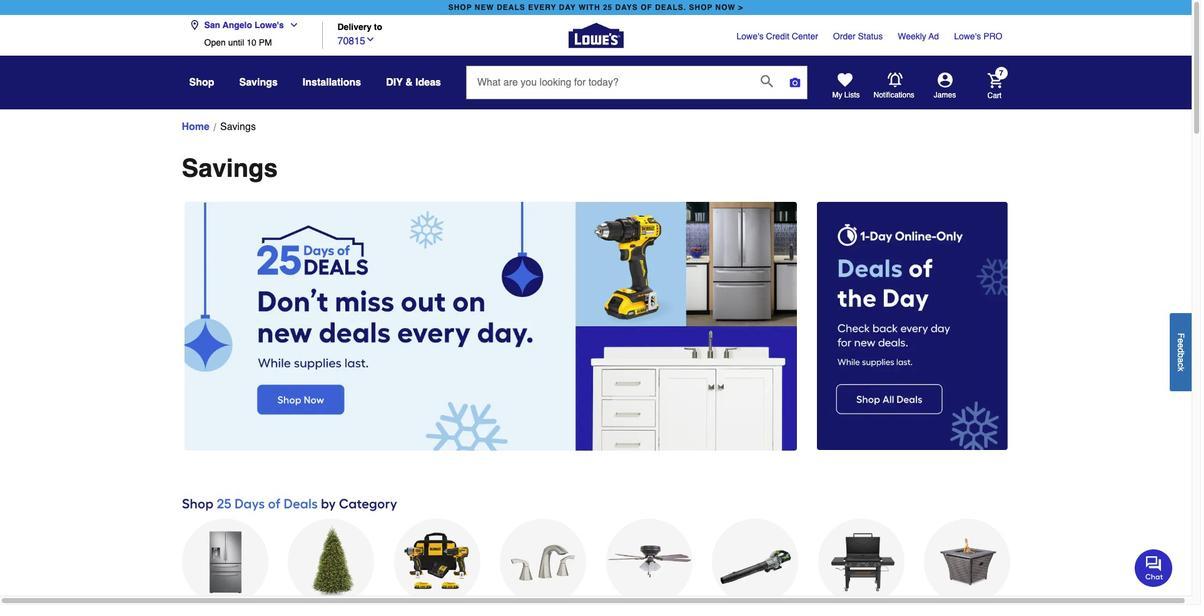 Task type: vqa. For each thing, say whether or not it's contained in the screenshot.
b
yes



Task type: describe. For each thing, give the bounding box(es) containing it.
until
[[228, 38, 244, 48]]

location image
[[189, 20, 199, 30]]

2 vertical spatial savings
[[182, 154, 278, 183]]

james button
[[915, 73, 975, 100]]

10
[[247, 38, 256, 48]]

savings button
[[239, 71, 278, 94]]

san angelo lowe's
[[204, 20, 284, 30]]

k
[[1176, 367, 1186, 372]]

chevron down image inside 70815 button
[[365, 34, 375, 44]]

installations
[[303, 77, 361, 88]]

notifications
[[874, 91, 915, 99]]

7
[[999, 69, 1003, 78]]

open
[[204, 38, 226, 48]]

order status
[[833, 31, 883, 41]]

home link
[[182, 119, 210, 135]]

shop new deals every day with 25 days of deals. shop now > link
[[446, 0, 746, 15]]

Search Query text field
[[467, 66, 751, 99]]

home
[[182, 121, 210, 133]]

open until 10 pm
[[204, 38, 272, 48]]

delivery
[[338, 22, 372, 32]]

delivery to
[[338, 22, 382, 32]]

days
[[615, 3, 638, 12]]

weekly
[[898, 31, 926, 41]]

lowe's for lowe's pro
[[954, 31, 981, 41]]

lowe's credit center
[[737, 31, 818, 41]]

savings for savings button
[[239, 77, 278, 88]]

diy
[[386, 77, 403, 88]]

lowe's pro link
[[954, 30, 1003, 43]]

deals.
[[655, 3, 686, 12]]

c
[[1176, 363, 1186, 367]]

f e e d b a c k
[[1176, 333, 1186, 372]]

center
[[792, 31, 818, 41]]

lowe's credit center link
[[737, 30, 818, 43]]

a dewalt power tool set. image
[[394, 519, 480, 605]]

lowe's home improvement notification center image
[[887, 72, 902, 87]]

b
[[1176, 353, 1186, 358]]

a ceiling fan. image
[[606, 519, 692, 605]]

cart
[[988, 91, 1002, 100]]

d
[[1176, 348, 1186, 353]]

shop
[[189, 77, 214, 88]]

status
[[858, 31, 883, 41]]

a
[[1176, 358, 1186, 363]]

day
[[559, 3, 576, 12]]

a gas grill. image
[[818, 519, 904, 605]]

lowe's home improvement logo image
[[568, 8, 623, 63]]

my lists
[[832, 91, 860, 99]]

with
[[579, 3, 600, 12]]

credit
[[766, 31, 789, 41]]

1 shop from the left
[[448, 3, 472, 12]]

&
[[405, 77, 413, 88]]

savings for savings link
[[220, 121, 256, 133]]

70815
[[338, 35, 365, 47]]

diy & ideas
[[386, 77, 441, 88]]

shop button
[[189, 71, 214, 94]]

lowe's home improvement lists image
[[837, 73, 852, 88]]

lowe's home improvement cart image
[[988, 73, 1003, 88]]

order status link
[[833, 30, 883, 43]]

a stainless steel french door refrigerator. image
[[182, 519, 268, 605]]

a stainless steel bathroom faucet. image
[[500, 519, 586, 605]]



Task type: locate. For each thing, give the bounding box(es) containing it.
san
[[204, 20, 220, 30]]

savings down pm
[[239, 77, 278, 88]]

shop left new
[[448, 3, 472, 12]]

ad
[[929, 31, 939, 41]]

lists
[[844, 91, 860, 99]]

2 horizontal spatial lowe's
[[954, 31, 981, 41]]

lowe's inside lowe's credit center link
[[737, 31, 764, 41]]

order
[[833, 31, 856, 41]]

e up b at the right of the page
[[1176, 343, 1186, 348]]

lowe's left credit
[[737, 31, 764, 41]]

my
[[832, 91, 842, 99]]

chevron down image right "angelo"
[[284, 20, 299, 30]]

scroll to top element
[[1143, 596, 1172, 606]]

2 shop from the left
[[689, 3, 713, 12]]

a prelit christmas tree. image
[[288, 519, 374, 605]]

f e e d b a c k button
[[1170, 313, 1192, 391]]

to
[[374, 22, 382, 32]]

pm
[[259, 38, 272, 48]]

25
[[603, 3, 613, 12]]

savings down savings link
[[182, 154, 278, 183]]

lowe's inside san angelo lowe's button
[[255, 20, 284, 30]]

1 vertical spatial savings
[[220, 121, 256, 133]]

lowe's for lowe's credit center
[[737, 31, 764, 41]]

0 horizontal spatial chevron down image
[[284, 20, 299, 30]]

weekly ad
[[898, 31, 939, 41]]

deals
[[497, 3, 525, 12]]

san angelo lowe's button
[[189, 13, 304, 38]]

chevron down image down to
[[365, 34, 375, 44]]

1 horizontal spatial chevron down image
[[365, 34, 375, 44]]

every
[[528, 3, 556, 12]]

pro
[[984, 31, 1003, 41]]

>
[[738, 3, 743, 12]]

lowe's
[[255, 20, 284, 30], [737, 31, 764, 41], [954, 31, 981, 41]]

diy & ideas button
[[386, 71, 441, 94]]

lowe's pro
[[954, 31, 1003, 41]]

james
[[934, 91, 956, 99]]

1 horizontal spatial shop
[[689, 3, 713, 12]]

1-day online-only deals of the day. check every day for new deals. while supplies last. image
[[817, 202, 1008, 451]]

savings right home
[[220, 121, 256, 133]]

f
[[1176, 333, 1186, 338]]

my lists link
[[832, 73, 860, 100]]

a fire pit table. image
[[924, 519, 1010, 605]]

ideas
[[415, 77, 441, 88]]

1 e from the top
[[1176, 338, 1186, 343]]

search image
[[761, 75, 773, 87]]

e up d
[[1176, 338, 1186, 343]]

70815 button
[[338, 32, 375, 49]]

installations button
[[303, 71, 361, 94]]

lowe's inside 'lowe's pro' link
[[954, 31, 981, 41]]

shop new deals every day with 25 days of deals. shop now >
[[448, 3, 743, 12]]

angelo
[[223, 20, 252, 30]]

new
[[475, 3, 494, 12]]

lowe's up pm
[[255, 20, 284, 30]]

now
[[715, 3, 736, 12]]

chat invite button image
[[1135, 549, 1173, 587]]

1 vertical spatial chevron down image
[[365, 34, 375, 44]]

shop 25 days of deals by category. image
[[182, 493, 1010, 514]]

a leaf blower. image
[[712, 519, 798, 605]]

0 vertical spatial chevron down image
[[284, 20, 299, 30]]

shop
[[448, 3, 472, 12], [689, 3, 713, 12]]

weekly ad link
[[898, 30, 939, 43]]

chevron down image
[[284, 20, 299, 30], [365, 34, 375, 44]]

lowe's left pro
[[954, 31, 981, 41]]

savings
[[239, 77, 278, 88], [220, 121, 256, 133], [182, 154, 278, 183]]

chevron down image inside san angelo lowe's button
[[284, 20, 299, 30]]

e
[[1176, 338, 1186, 343], [1176, 343, 1186, 348]]

0 horizontal spatial lowe's
[[255, 20, 284, 30]]

camera image
[[789, 76, 801, 89]]

25 days of deals. don't miss out on new deals every day. while supplies last. image
[[184, 202, 797, 451]]

None search field
[[466, 66, 808, 111]]

of
[[641, 3, 652, 12]]

0 vertical spatial savings
[[239, 77, 278, 88]]

2 e from the top
[[1176, 343, 1186, 348]]

shop left now
[[689, 3, 713, 12]]

savings link
[[220, 119, 256, 135]]

1 horizontal spatial lowe's
[[737, 31, 764, 41]]

0 horizontal spatial shop
[[448, 3, 472, 12]]



